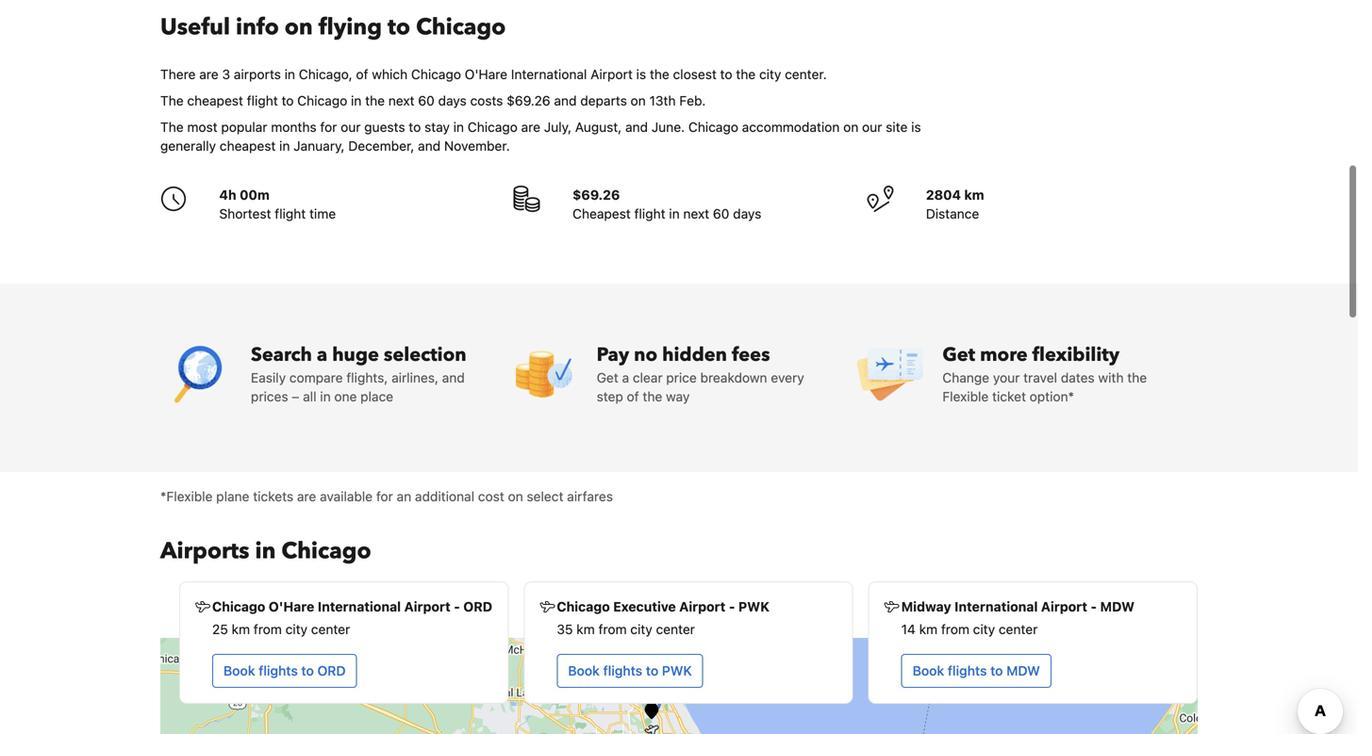 Task type: describe. For each thing, give the bounding box(es) containing it.
executive
[[613, 599, 676, 615]]

stay
[[425, 119, 450, 135]]

breakdown
[[700, 370, 767, 386]]

chicago inside chicago o'hare international airport - ord 25 km from city center
[[212, 599, 265, 615]]

the cheapest flight to chicago in the next 60 days costs $69.26 and departs on 13th feb.
[[160, 93, 706, 108]]

km inside midway international airport - mdw 14 km from city center
[[919, 622, 938, 638]]

center for chicago executive airport - pwk 35 km from city center
[[656, 622, 695, 638]]

pay no hidden fees get a clear price breakdown every step of the way
[[597, 342, 804, 405]]

plane
[[216, 489, 249, 505]]

next inside $69.26 cheapest flight in next 60 days
[[683, 206, 709, 222]]

one
[[334, 389, 357, 405]]

place
[[360, 389, 393, 405]]

0 horizontal spatial pwk
[[662, 664, 692, 679]]

from inside chicago o'hare international airport - ord 25 km from city center
[[254, 622, 282, 638]]

huge
[[332, 342, 379, 368]]

pwk inside chicago executive airport - pwk 35 km from city center
[[738, 599, 770, 615]]

the right closest
[[736, 66, 756, 82]]

international inside midway international airport - mdw 14 km from city center
[[955, 599, 1038, 615]]

select
[[527, 489, 564, 505]]

popular
[[221, 119, 267, 135]]

book for book flights to pwk
[[568, 664, 600, 679]]

generally
[[160, 138, 216, 154]]

january,
[[294, 138, 345, 154]]

chicago down chicago,
[[297, 93, 347, 108]]

site
[[886, 119, 908, 135]]

on inside chicago accommodation on our site is generally cheapest in january, december, and november.
[[843, 119, 859, 135]]

midway international airport - mdw 14 km from city center
[[901, 599, 1135, 638]]

in right the airports
[[285, 66, 295, 82]]

35
[[557, 622, 573, 638]]

chicago o'hare international airport - ord 25 km from city center
[[212, 599, 492, 638]]

1 horizontal spatial international
[[511, 66, 587, 82]]

price
[[666, 370, 697, 386]]

there
[[160, 66, 196, 82]]

flight for cheapest
[[634, 206, 665, 222]]

to left stay
[[409, 119, 421, 135]]

of inside pay no hidden fees get a clear price breakdown every step of the way
[[627, 389, 639, 405]]

14
[[901, 622, 916, 638]]

useful
[[160, 12, 230, 43]]

book for book flights to ord
[[224, 664, 255, 679]]

book flights to ord link
[[212, 655, 357, 689]]

from for chicago executive airport - pwk 35 km from city center
[[598, 622, 627, 638]]

$69.26 cheapest flight in next 60 days
[[573, 187, 762, 222]]

and inside chicago accommodation on our site is generally cheapest in january, december, and november.
[[418, 138, 441, 154]]

2804 km distance
[[926, 187, 984, 222]]

accommodation
[[742, 119, 840, 135]]

additional
[[415, 489, 475, 505]]

the inside pay no hidden fees get a clear price breakdown every step of the way
[[643, 389, 662, 405]]

chicago inside chicago executive airport - pwk 35 km from city center
[[557, 599, 610, 615]]

60 inside $69.26 cheapest flight in next 60 days
[[713, 206, 729, 222]]

to right closest
[[720, 66, 732, 82]]

book flights to ord
[[224, 664, 346, 679]]

3
[[222, 66, 230, 82]]

tickets
[[253, 489, 293, 505]]

flight inside 4h 00m shortest flight time
[[275, 206, 306, 222]]

flights for ord
[[259, 664, 298, 679]]

book for book flights to mdw
[[913, 664, 944, 679]]

selection
[[384, 342, 466, 368]]

in inside chicago accommodation on our site is generally cheapest in january, december, and november.
[[279, 138, 290, 154]]

0 horizontal spatial 60
[[418, 93, 435, 108]]

and inside search a huge selection easily compare flights, airlines, and prices – all in one place
[[442, 370, 465, 386]]

center.
[[785, 66, 827, 82]]

with
[[1098, 370, 1124, 386]]

feb.
[[679, 93, 706, 108]]

august,
[[575, 119, 622, 135]]

december,
[[348, 138, 414, 154]]

4h 00m shortest flight time
[[219, 187, 336, 222]]

which
[[372, 66, 408, 82]]

chicago up november.
[[468, 119, 518, 135]]

distance
[[926, 206, 979, 222]]

ticket
[[992, 389, 1026, 405]]

13th
[[649, 93, 676, 108]]

on right info
[[285, 12, 313, 43]]

in inside search a huge selection easily compare flights, airlines, and prices – all in one place
[[320, 389, 331, 405]]

a inside search a huge selection easily compare flights, airlines, and prices – all in one place
[[317, 342, 327, 368]]

months
[[271, 119, 317, 135]]

search a huge selection easily compare flights, airlines, and prices – all in one place
[[251, 342, 466, 405]]

chicago accommodation on our site is generally cheapest in january, december, and november.
[[160, 119, 921, 154]]

chicago inside chicago accommodation on our site is generally cheapest in january, december, and november.
[[688, 119, 738, 135]]

guests
[[364, 119, 405, 135]]

airlines,
[[392, 370, 439, 386]]

2 vertical spatial are
[[297, 489, 316, 505]]

time
[[309, 206, 336, 222]]

flights,
[[346, 370, 388, 386]]

info
[[236, 12, 279, 43]]

all
[[303, 389, 316, 405]]

2804
[[926, 187, 961, 203]]

prices
[[251, 389, 288, 405]]

more
[[980, 342, 1028, 368]]

june.
[[652, 119, 685, 135]]

to inside book flights to mdw "link"
[[990, 664, 1003, 679]]

cost
[[478, 489, 504, 505]]

2 horizontal spatial are
[[521, 119, 540, 135]]

the most popular months for our guests to stay in chicago are july, august, and june.
[[160, 119, 685, 135]]

there are 3 airports in chicago, of which chicago o'hare international airport is the closest to the city center.
[[160, 66, 827, 82]]

airports in chicago
[[160, 536, 371, 567]]

book flights to mdw
[[913, 664, 1040, 679]]

0 vertical spatial $69.26
[[507, 93, 550, 108]]

get more flexibility change your travel dates with the flexible ticket option*
[[943, 342, 1147, 405]]

airport inside midway international airport - mdw 14 km from city center
[[1041, 599, 1087, 615]]

map region
[[160, 639, 1198, 735]]

available
[[320, 489, 373, 505]]

chicago,
[[299, 66, 352, 82]]

the up guests
[[365, 93, 385, 108]]

book flights to mdw link
[[901, 655, 1051, 689]]

to inside book flights to ord link
[[301, 664, 314, 679]]

and left june.
[[625, 119, 648, 135]]

flexible
[[943, 389, 989, 405]]

pay
[[597, 342, 629, 368]]

november.
[[444, 138, 510, 154]]

city inside midway international airport - mdw 14 km from city center
[[973, 622, 995, 638]]

search
[[251, 342, 312, 368]]

in right stay
[[453, 119, 464, 135]]

–
[[292, 389, 299, 405]]

way
[[666, 389, 690, 405]]

00m
[[240, 187, 270, 203]]

flying
[[319, 12, 382, 43]]

on right cost
[[508, 489, 523, 505]]



Task type: vqa. For each thing, say whether or not it's contained in the screenshot.


Task type: locate. For each thing, give the bounding box(es) containing it.
to down chicago o'hare international airport - ord 25 km from city center
[[301, 664, 314, 679]]

cheapest
[[187, 93, 243, 108], [220, 138, 276, 154]]

$69.26
[[507, 93, 550, 108], [573, 187, 620, 203]]

our left guests
[[341, 119, 361, 135]]

1 horizontal spatial a
[[622, 370, 629, 386]]

1 horizontal spatial ord
[[463, 599, 492, 615]]

0 vertical spatial days
[[438, 93, 467, 108]]

from inside midway international airport - mdw 14 km from city center
[[941, 622, 970, 638]]

in down chicago,
[[351, 93, 362, 108]]

chicago
[[416, 12, 506, 43], [411, 66, 461, 82], [297, 93, 347, 108], [468, 119, 518, 135], [688, 119, 738, 135], [281, 536, 371, 567], [212, 599, 265, 615], [557, 599, 610, 615]]

get
[[943, 342, 975, 368], [597, 370, 618, 386]]

2 book from the left
[[568, 664, 600, 679]]

the down the clear
[[643, 389, 662, 405]]

useful info on flying to chicago
[[160, 12, 506, 43]]

fees
[[732, 342, 770, 368]]

- inside chicago o'hare international airport - ord 25 km from city center
[[454, 599, 460, 615]]

4h
[[219, 187, 236, 203]]

1 vertical spatial of
[[627, 389, 639, 405]]

0 horizontal spatial from
[[254, 622, 282, 638]]

departs
[[580, 93, 627, 108]]

pwk
[[738, 599, 770, 615], [662, 664, 692, 679]]

1 horizontal spatial flights
[[603, 664, 642, 679]]

3 book from the left
[[913, 664, 944, 679]]

0 horizontal spatial -
[[454, 599, 460, 615]]

next down june.
[[683, 206, 709, 222]]

flight left time
[[275, 206, 306, 222]]

every
[[771, 370, 804, 386]]

center inside chicago o'hare international airport - ord 25 km from city center
[[311, 622, 350, 638]]

1 vertical spatial is
[[911, 119, 921, 135]]

2 horizontal spatial flights
[[948, 664, 987, 679]]

0 horizontal spatial center
[[311, 622, 350, 638]]

1 vertical spatial for
[[376, 489, 393, 505]]

0 horizontal spatial o'hare
[[269, 599, 314, 615]]

1 horizontal spatial for
[[376, 489, 393, 505]]

1 - from the left
[[454, 599, 460, 615]]

the down the there
[[160, 93, 184, 108]]

1 horizontal spatial is
[[911, 119, 921, 135]]

the
[[160, 93, 184, 108], [160, 119, 184, 135]]

km
[[964, 187, 984, 203], [232, 622, 250, 638], [577, 622, 595, 638], [919, 622, 938, 638]]

compare
[[289, 370, 343, 386]]

- inside chicago executive airport - pwk 35 km from city center
[[729, 599, 735, 615]]

from down 'executive' at the bottom left of the page
[[598, 622, 627, 638]]

july,
[[544, 119, 572, 135]]

0 vertical spatial the
[[160, 93, 184, 108]]

1 center from the left
[[311, 622, 350, 638]]

to
[[388, 12, 410, 43], [720, 66, 732, 82], [282, 93, 294, 108], [409, 119, 421, 135], [301, 664, 314, 679], [646, 664, 659, 679], [990, 664, 1003, 679]]

2 horizontal spatial -
[[1091, 599, 1097, 615]]

0 vertical spatial pwk
[[738, 599, 770, 615]]

and up the july,
[[554, 93, 577, 108]]

airports
[[160, 536, 249, 567]]

to down chicago executive airport - pwk 35 km from city center
[[646, 664, 659, 679]]

3 flights from the left
[[948, 664, 987, 679]]

km right 25
[[232, 622, 250, 638]]

1 vertical spatial next
[[683, 206, 709, 222]]

0 vertical spatial is
[[636, 66, 646, 82]]

on left site
[[843, 119, 859, 135]]

chicago up the cheapest flight to chicago in the next 60 days costs $69.26 and departs on 13th feb. on the top of page
[[411, 66, 461, 82]]

our left site
[[862, 119, 882, 135]]

ord
[[463, 599, 492, 615], [317, 664, 346, 679]]

mdw
[[1100, 599, 1135, 615], [1007, 664, 1040, 679]]

1 horizontal spatial book
[[568, 664, 600, 679]]

flights down chicago o'hare international airport - ord 25 km from city center
[[259, 664, 298, 679]]

1 vertical spatial 60
[[713, 206, 729, 222]]

airport inside chicago o'hare international airport - ord 25 km from city center
[[404, 599, 451, 615]]

step
[[597, 389, 623, 405]]

book flights to pwk link
[[557, 655, 703, 689]]

o'hare
[[465, 66, 507, 82], [269, 599, 314, 615]]

costs
[[470, 93, 503, 108]]

chicago down feb. at the right
[[688, 119, 738, 135]]

dates
[[1061, 370, 1095, 386]]

and down selection
[[442, 370, 465, 386]]

2 flights from the left
[[603, 664, 642, 679]]

chicago up 35
[[557, 599, 610, 615]]

0 vertical spatial 60
[[418, 93, 435, 108]]

city up book flights to ord
[[285, 622, 308, 638]]

in
[[285, 66, 295, 82], [351, 93, 362, 108], [453, 119, 464, 135], [279, 138, 290, 154], [669, 206, 680, 222], [320, 389, 331, 405], [255, 536, 276, 567]]

city left center.
[[759, 66, 781, 82]]

*flexible
[[160, 489, 213, 505]]

is
[[636, 66, 646, 82], [911, 119, 921, 135]]

60
[[418, 93, 435, 108], [713, 206, 729, 222]]

the right with
[[1127, 370, 1147, 386]]

1 vertical spatial get
[[597, 370, 618, 386]]

from up book flights to ord
[[254, 622, 282, 638]]

get inside pay no hidden fees get a clear price breakdown every step of the way
[[597, 370, 618, 386]]

km up distance
[[964, 187, 984, 203]]

hidden
[[662, 342, 727, 368]]

days inside $69.26 cheapest flight in next 60 days
[[733, 206, 762, 222]]

0 horizontal spatial flights
[[259, 664, 298, 679]]

book down 14
[[913, 664, 944, 679]]

flight for cheapest
[[247, 93, 278, 108]]

1 vertical spatial pwk
[[662, 664, 692, 679]]

flights for mdw
[[948, 664, 987, 679]]

0 vertical spatial o'hare
[[465, 66, 507, 82]]

city up book flights to mdw
[[973, 622, 995, 638]]

km inside chicago o'hare international airport - ord 25 km from city center
[[232, 622, 250, 638]]

center up book flights to ord
[[311, 622, 350, 638]]

o'hare inside chicago o'hare international airport - ord 25 km from city center
[[269, 599, 314, 615]]

is inside chicago accommodation on our site is generally cheapest in january, december, and november.
[[911, 119, 921, 135]]

book inside "link"
[[913, 664, 944, 679]]

km inside chicago executive airport - pwk 35 km from city center
[[577, 622, 595, 638]]

1 vertical spatial cheapest
[[220, 138, 276, 154]]

25
[[212, 622, 228, 638]]

0 vertical spatial mdw
[[1100, 599, 1135, 615]]

book down 25
[[224, 664, 255, 679]]

is right site
[[911, 119, 921, 135]]

and down the most popular months for our guests to stay in chicago are july, august, and june.
[[418, 138, 441, 154]]

flight down the airports
[[247, 93, 278, 108]]

0 horizontal spatial our
[[341, 119, 361, 135]]

flights
[[259, 664, 298, 679], [603, 664, 642, 679], [948, 664, 987, 679]]

mdw inside midway international airport - mdw 14 km from city center
[[1100, 599, 1135, 615]]

flights down midway international airport - mdw 14 km from city center
[[948, 664, 987, 679]]

center
[[311, 622, 350, 638], [656, 622, 695, 638], [999, 622, 1038, 638]]

is left closest
[[636, 66, 646, 82]]

are
[[199, 66, 219, 82], [521, 119, 540, 135], [297, 489, 316, 505]]

and
[[554, 93, 577, 108], [625, 119, 648, 135], [418, 138, 441, 154], [442, 370, 465, 386]]

center for midway international airport - mdw 14 km from city center
[[999, 622, 1038, 638]]

2 center from the left
[[656, 622, 695, 638]]

2 from from the left
[[598, 622, 627, 638]]

a inside pay no hidden fees get a clear price breakdown every step of the way
[[622, 370, 629, 386]]

flights down chicago executive airport - pwk 35 km from city center
[[603, 664, 642, 679]]

of
[[356, 66, 368, 82], [627, 389, 639, 405]]

flights inside "link"
[[948, 664, 987, 679]]

the for the cheapest flight to chicago in the next 60 days costs $69.26 and departs on 13th feb.
[[160, 93, 184, 108]]

the inside get more flexibility change your travel dates with the flexible ticket option*
[[1127, 370, 1147, 386]]

on left '13th'
[[631, 93, 646, 108]]

next down 'which'
[[388, 93, 415, 108]]

0 vertical spatial of
[[356, 66, 368, 82]]

center up book flights to mdw
[[999, 622, 1038, 638]]

option*
[[1030, 389, 1074, 405]]

0 horizontal spatial get
[[597, 370, 618, 386]]

km inside 2804 km distance
[[964, 187, 984, 203]]

1 our from the left
[[341, 119, 361, 135]]

1 horizontal spatial center
[[656, 622, 695, 638]]

0 horizontal spatial international
[[318, 599, 401, 615]]

1 horizontal spatial mdw
[[1100, 599, 1135, 615]]

0 horizontal spatial $69.26
[[507, 93, 550, 108]]

our inside chicago accommodation on our site is generally cheapest in january, december, and november.
[[862, 119, 882, 135]]

- inside midway international airport - mdw 14 km from city center
[[1091, 599, 1097, 615]]

are left 3
[[199, 66, 219, 82]]

book
[[224, 664, 255, 679], [568, 664, 600, 679], [913, 664, 944, 679]]

your
[[993, 370, 1020, 386]]

international
[[511, 66, 587, 82], [318, 599, 401, 615], [955, 599, 1038, 615]]

the for the most popular months for our guests to stay in chicago are july, august, and june.
[[160, 119, 184, 135]]

o'hare up the costs
[[465, 66, 507, 82]]

airports
[[234, 66, 281, 82]]

1 horizontal spatial 60
[[713, 206, 729, 222]]

km right 14
[[919, 622, 938, 638]]

city down 'executive' at the bottom left of the page
[[630, 622, 652, 638]]

0 vertical spatial a
[[317, 342, 327, 368]]

book flights to pwk
[[568, 664, 692, 679]]

1 from from the left
[[254, 622, 282, 638]]

0 vertical spatial next
[[388, 93, 415, 108]]

0 horizontal spatial mdw
[[1007, 664, 1040, 679]]

from
[[254, 622, 282, 638], [598, 622, 627, 638], [941, 622, 970, 638]]

from for midway international airport - mdw 14 km from city center
[[941, 622, 970, 638]]

1 book from the left
[[224, 664, 255, 679]]

chicago executive airport - pwk 35 km from city center
[[557, 599, 770, 638]]

1 horizontal spatial get
[[943, 342, 975, 368]]

1 horizontal spatial days
[[733, 206, 762, 222]]

book down 35
[[568, 664, 600, 679]]

are left the july,
[[521, 119, 540, 135]]

2 horizontal spatial from
[[941, 622, 970, 638]]

3 center from the left
[[999, 622, 1038, 638]]

1 vertical spatial are
[[521, 119, 540, 135]]

1 horizontal spatial our
[[862, 119, 882, 135]]

change
[[943, 370, 990, 386]]

3 from from the left
[[941, 622, 970, 638]]

flight right 'cheapest'
[[634, 206, 665, 222]]

3 - from the left
[[1091, 599, 1097, 615]]

1 horizontal spatial are
[[297, 489, 316, 505]]

$69.26 up 'cheapest'
[[573, 187, 620, 203]]

0 horizontal spatial book
[[224, 664, 255, 679]]

a left the clear
[[622, 370, 629, 386]]

a up compare
[[317, 342, 327, 368]]

0 horizontal spatial ord
[[317, 664, 346, 679]]

0 horizontal spatial of
[[356, 66, 368, 82]]

center down 'executive' at the bottom left of the page
[[656, 622, 695, 638]]

in inside $69.26 cheapest flight in next 60 days
[[669, 206, 680, 222]]

2 horizontal spatial international
[[955, 599, 1038, 615]]

1 vertical spatial ord
[[317, 664, 346, 679]]

2 the from the top
[[160, 119, 184, 135]]

city inside chicago executive airport - pwk 35 km from city center
[[630, 622, 652, 638]]

flights for pwk
[[603, 664, 642, 679]]

days
[[438, 93, 467, 108], [733, 206, 762, 222]]

ord inside chicago o'hare international airport - ord 25 km from city center
[[463, 599, 492, 615]]

travel
[[1024, 370, 1057, 386]]

chicago up 25
[[212, 599, 265, 615]]

to up months
[[282, 93, 294, 108]]

the up generally in the left of the page
[[160, 119, 184, 135]]

2 our from the left
[[862, 119, 882, 135]]

1 horizontal spatial -
[[729, 599, 735, 615]]

2 - from the left
[[729, 599, 735, 615]]

0 horizontal spatial a
[[317, 342, 327, 368]]

0 horizontal spatial for
[[320, 119, 337, 135]]

- for midway international airport - mdw 14 km from city center
[[1091, 599, 1097, 615]]

1 vertical spatial a
[[622, 370, 629, 386]]

airport inside chicago executive airport - pwk 35 km from city center
[[679, 599, 726, 615]]

for left an
[[376, 489, 393, 505]]

1 horizontal spatial $69.26
[[573, 187, 620, 203]]

international inside chicago o'hare international airport - ord 25 km from city center
[[318, 599, 401, 615]]

to up 'which'
[[388, 12, 410, 43]]

0 vertical spatial for
[[320, 119, 337, 135]]

flexibility
[[1032, 342, 1120, 368]]

in down months
[[279, 138, 290, 154]]

cheapest down 3
[[187, 93, 243, 108]]

1 vertical spatial mdw
[[1007, 664, 1040, 679]]

$69.26 up chicago accommodation on our site is generally cheapest in january, december, and november.
[[507, 93, 550, 108]]

1 vertical spatial the
[[160, 119, 184, 135]]

0 horizontal spatial days
[[438, 93, 467, 108]]

to inside book flights to pwk link
[[646, 664, 659, 679]]

$69.26 inside $69.26 cheapest flight in next 60 days
[[573, 187, 620, 203]]

get up 'change'
[[943, 342, 975, 368]]

get inside get more flexibility change your travel dates with the flexible ticket option*
[[943, 342, 975, 368]]

the up '13th'
[[650, 66, 669, 82]]

1 horizontal spatial of
[[627, 389, 639, 405]]

no
[[634, 342, 658, 368]]

0 horizontal spatial are
[[199, 66, 219, 82]]

1 vertical spatial $69.26
[[573, 187, 620, 203]]

km right 35
[[577, 622, 595, 638]]

shortest
[[219, 206, 271, 222]]

easily
[[251, 370, 286, 386]]

chicago down the available
[[281, 536, 371, 567]]

2 horizontal spatial book
[[913, 664, 944, 679]]

1 horizontal spatial next
[[683, 206, 709, 222]]

most
[[187, 119, 218, 135]]

an
[[397, 489, 411, 505]]

of right step
[[627, 389, 639, 405]]

city
[[759, 66, 781, 82], [285, 622, 308, 638], [630, 622, 652, 638], [973, 622, 995, 638]]

to down midway international airport - mdw 14 km from city center
[[990, 664, 1003, 679]]

2 horizontal spatial center
[[999, 622, 1038, 638]]

1 the from the top
[[160, 93, 184, 108]]

0 horizontal spatial is
[[636, 66, 646, 82]]

flight
[[247, 93, 278, 108], [275, 206, 306, 222], [634, 206, 665, 222]]

1 horizontal spatial pwk
[[738, 599, 770, 615]]

from inside chicago executive airport - pwk 35 km from city center
[[598, 622, 627, 638]]

1 horizontal spatial o'hare
[[465, 66, 507, 82]]

closest
[[673, 66, 717, 82]]

are right the tickets
[[297, 489, 316, 505]]

cheapest down popular
[[220, 138, 276, 154]]

1 vertical spatial days
[[733, 206, 762, 222]]

from down midway
[[941, 622, 970, 638]]

1 vertical spatial o'hare
[[269, 599, 314, 615]]

center inside chicago executive airport - pwk 35 km from city center
[[656, 622, 695, 638]]

0 vertical spatial are
[[199, 66, 219, 82]]

*flexible plane tickets are available for an additional cost on select airfares
[[160, 489, 613, 505]]

the
[[650, 66, 669, 82], [736, 66, 756, 82], [365, 93, 385, 108], [1127, 370, 1147, 386], [643, 389, 662, 405]]

mdw inside "link"
[[1007, 664, 1040, 679]]

in right 'cheapest'
[[669, 206, 680, 222]]

airfares
[[567, 489, 613, 505]]

our
[[341, 119, 361, 135], [862, 119, 882, 135]]

next
[[388, 93, 415, 108], [683, 206, 709, 222]]

0 horizontal spatial next
[[388, 93, 415, 108]]

1 horizontal spatial from
[[598, 622, 627, 638]]

of left 'which'
[[356, 66, 368, 82]]

cheapest inside chicago accommodation on our site is generally cheapest in january, december, and november.
[[220, 138, 276, 154]]

on
[[285, 12, 313, 43], [631, 93, 646, 108], [843, 119, 859, 135], [508, 489, 523, 505]]

in down the tickets
[[255, 536, 276, 567]]

airport
[[591, 66, 633, 82], [404, 599, 451, 615], [679, 599, 726, 615], [1041, 599, 1087, 615]]

city inside chicago o'hare international airport - ord 25 km from city center
[[285, 622, 308, 638]]

flight inside $69.26 cheapest flight in next 60 days
[[634, 206, 665, 222]]

0 vertical spatial get
[[943, 342, 975, 368]]

for up january,
[[320, 119, 337, 135]]

clear
[[633, 370, 663, 386]]

- for chicago executive airport - pwk 35 km from city center
[[729, 599, 735, 615]]

chicago up there are 3 airports in chicago, of which chicago o'hare international airport is the closest to the city center.
[[416, 12, 506, 43]]

0 vertical spatial ord
[[463, 599, 492, 615]]

center inside midway international airport - mdw 14 km from city center
[[999, 622, 1038, 638]]

midway
[[901, 599, 951, 615]]

in right all
[[320, 389, 331, 405]]

0 vertical spatial cheapest
[[187, 93, 243, 108]]

o'hare down airports in chicago
[[269, 599, 314, 615]]

get up step
[[597, 370, 618, 386]]

1 flights from the left
[[259, 664, 298, 679]]



